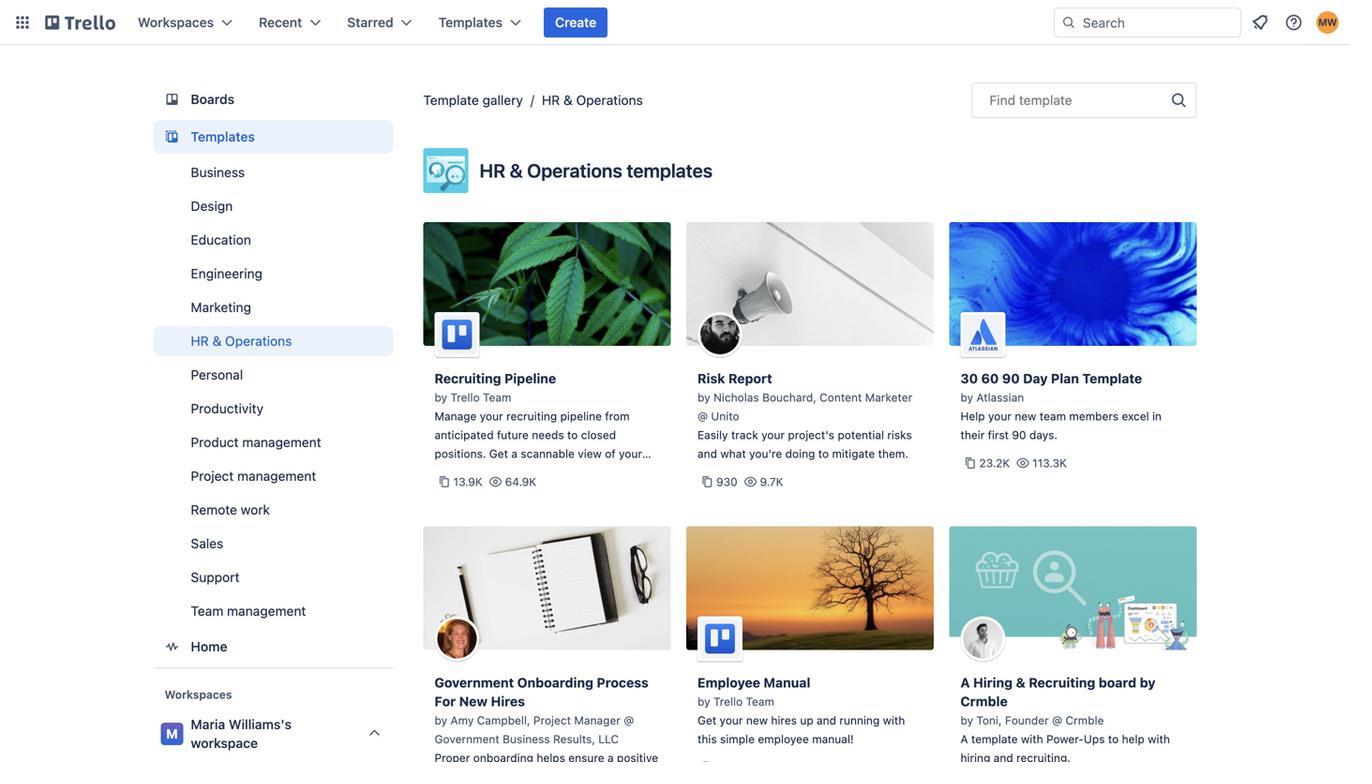 Task type: vqa. For each thing, say whether or not it's contained in the screenshot.
project management
yes



Task type: describe. For each thing, give the bounding box(es) containing it.
Search field
[[1077, 8, 1241, 37]]

marketer
[[865, 391, 913, 404]]

atlassian image
[[961, 312, 1006, 357]]

your inside 30 60 90 day plan template by atlassian help your new team members excel in their first 90 days.
[[989, 410, 1012, 423]]

starred button
[[336, 8, 424, 38]]

with inside employee manual by trello team get your new hires up and running with this simple employee manual!
[[883, 714, 905, 727]]

1 horizontal spatial hr & operations link
[[542, 92, 643, 108]]

toni, founder @ crmble image
[[961, 617, 1006, 662]]

project inside government onboarding process for new hires by amy campbell, project manager @ government business results, llc
[[534, 714, 571, 727]]

process
[[597, 675, 649, 691]]

by inside government onboarding process for new hires by amy campbell, project manager @ government business results, llc
[[435, 714, 448, 727]]

boards
[[191, 91, 235, 107]]

hiring
[[961, 752, 991, 762]]

ups
[[1084, 733, 1105, 746]]

day
[[1023, 371, 1048, 386]]

30 60 90 day plan template by atlassian help your new team members excel in their first 90 days.
[[961, 371, 1162, 442]]

remote work
[[191, 502, 270, 518]]

@ inside a hiring & recruiting board by crmble by toni, founder @ crmble a template with power-ups to help with hiring and recruiting.
[[1052, 714, 1063, 727]]

amy
[[451, 714, 474, 727]]

running
[[840, 714, 880, 727]]

recruiting inside recruiting pipeline by trello team
[[435, 371, 501, 386]]

0 vertical spatial hr
[[542, 92, 560, 108]]

them.
[[878, 447, 909, 460]]

find template
[[990, 92, 1073, 108]]

0 vertical spatial operations
[[576, 92, 643, 108]]

templates inside popup button
[[439, 15, 503, 30]]

board image
[[161, 88, 183, 111]]

personal
[[191, 367, 243, 383]]

team management link
[[153, 596, 393, 626]]

hiring
[[974, 675, 1013, 691]]

930
[[717, 475, 738, 489]]

templates link
[[153, 120, 393, 154]]

0 notifications image
[[1249, 11, 1272, 34]]

government onboarding process for new hires by amy campbell, project manager @ government business results, llc
[[435, 675, 649, 746]]

& up personal
[[212, 333, 222, 349]]

0 vertical spatial business
[[191, 165, 245, 180]]

education link
[[153, 225, 393, 255]]

template inside a hiring & recruiting board by crmble by toni, founder @ crmble a template with power-ups to help with hiring and recruiting.
[[972, 733, 1018, 746]]

23.2k
[[980, 457, 1010, 470]]

recent button
[[248, 8, 332, 38]]

@ inside risk report by nicholas bouchard, content marketer @ unito easily track your project's potential risks and what you're doing to mitigate them.
[[698, 410, 708, 423]]

design link
[[153, 191, 393, 221]]

templates
[[627, 159, 713, 181]]

employee
[[698, 675, 761, 691]]

and inside a hiring & recruiting board by crmble by toni, founder @ crmble a template with power-ups to help with hiring and recruiting.
[[994, 752, 1014, 762]]

product management
[[191, 435, 321, 450]]

by right board
[[1140, 675, 1156, 691]]

nicholas
[[714, 391, 759, 404]]

9.7k
[[760, 475, 784, 489]]

hr & operations templates
[[480, 159, 713, 181]]

2 horizontal spatial with
[[1148, 733, 1170, 746]]

team for employee
[[746, 695, 775, 709]]

trello team image
[[435, 312, 480, 357]]

Find template field
[[972, 83, 1197, 118]]

64.9k
[[505, 475, 537, 489]]

management for project management
[[237, 468, 316, 484]]

home image
[[161, 636, 183, 658]]

to inside risk report by nicholas bouchard, content marketer @ unito easily track your project's potential risks and what you're doing to mitigate them.
[[819, 447, 829, 460]]

employee manual by trello team get your new hires up and running with this simple employee manual!
[[698, 675, 905, 746]]

your inside risk report by nicholas bouchard, content marketer @ unito easily track your project's potential risks and what you're doing to mitigate them.
[[762, 429, 785, 442]]

up
[[800, 714, 814, 727]]

work
[[241, 502, 270, 518]]

templates button
[[427, 8, 533, 38]]

1 horizontal spatial hr
[[480, 159, 506, 181]]

members
[[1070, 410, 1119, 423]]

support
[[191, 570, 240, 585]]

trello team image
[[698, 617, 743, 662]]

and inside risk report by nicholas bouchard, content marketer @ unito easily track your project's potential risks and what you're doing to mitigate them.
[[698, 447, 717, 460]]

you're
[[749, 447, 782, 460]]

team
[[1040, 410, 1066, 423]]

recruiting inside a hiring & recruiting board by crmble by toni, founder @ crmble a template with power-ups to help with hiring and recruiting.
[[1029, 675, 1096, 691]]

create
[[555, 15, 597, 30]]

risks
[[888, 429, 912, 442]]

open information menu image
[[1285, 13, 1304, 32]]

new inside employee manual by trello team get your new hires up and running with this simple employee manual!
[[746, 714, 768, 727]]

simple
[[720, 733, 755, 746]]

marketing link
[[153, 293, 393, 323]]

hires
[[771, 714, 797, 727]]

engineering link
[[153, 259, 393, 289]]

productivity
[[191, 401, 264, 416]]

engineering
[[191, 266, 263, 281]]

remote work link
[[153, 495, 393, 525]]

personal link
[[153, 360, 393, 390]]

2 vertical spatial operations
[[225, 333, 292, 349]]

for
[[435, 694, 456, 709]]

& inside a hiring & recruiting board by crmble by toni, founder @ crmble a template with power-ups to help with hiring and recruiting.
[[1016, 675, 1026, 691]]

in
[[1153, 410, 1162, 423]]

atlassian
[[977, 391, 1024, 404]]

management for product management
[[242, 435, 321, 450]]

starred
[[347, 15, 394, 30]]

hires
[[491, 694, 525, 709]]

workspace
[[191, 736, 258, 751]]

2 government from the top
[[435, 733, 500, 746]]

& right gallery
[[564, 92, 573, 108]]

1 a from the top
[[961, 675, 970, 691]]

project management link
[[153, 461, 393, 491]]

search image
[[1062, 15, 1077, 30]]

home link
[[153, 630, 393, 664]]

1 vertical spatial crmble
[[1066, 714, 1104, 727]]

template inside 30 60 90 day plan template by atlassian help your new team members excel in their first 90 days.
[[1083, 371, 1143, 386]]

1 vertical spatial operations
[[527, 159, 623, 181]]

williams's
[[229, 717, 292, 732]]

a hiring & recruiting board by crmble by toni, founder @ crmble a template with power-ups to help with hiring and recruiting.
[[961, 675, 1170, 762]]

help
[[961, 410, 985, 423]]

content
[[820, 391, 862, 404]]

unito
[[711, 410, 740, 423]]

plan
[[1051, 371, 1079, 386]]



Task type: locate. For each thing, give the bounding box(es) containing it.
recruiting pipeline by trello team
[[435, 371, 556, 404]]

90 right first at the bottom of the page
[[1012, 429, 1027, 442]]

1 horizontal spatial with
[[1021, 733, 1044, 746]]

this
[[698, 733, 717, 746]]

potential
[[838, 429, 884, 442]]

0 horizontal spatial and
[[698, 447, 717, 460]]

team inside recruiting pipeline by trello team
[[483, 391, 512, 404]]

template
[[423, 92, 479, 108], [1083, 371, 1143, 386]]

1 horizontal spatial business
[[503, 733, 550, 746]]

1 horizontal spatial template
[[1083, 371, 1143, 386]]

business
[[191, 165, 245, 180], [503, 733, 550, 746]]

0 vertical spatial hr & operations
[[542, 92, 643, 108]]

workspaces inside dropdown button
[[138, 15, 214, 30]]

and right up
[[817, 714, 837, 727]]

recruiting.
[[1017, 752, 1071, 762]]

gallery
[[483, 92, 523, 108]]

template gallery
[[423, 92, 523, 108]]

your down 'atlassian'
[[989, 410, 1012, 423]]

excel
[[1122, 410, 1150, 423]]

1 vertical spatial a
[[961, 733, 968, 746]]

hr & operations icon image
[[423, 148, 468, 193]]

team management
[[191, 604, 306, 619]]

0 horizontal spatial team
[[191, 604, 224, 619]]

0 horizontal spatial with
[[883, 714, 905, 727]]

by down 'risk'
[[698, 391, 711, 404]]

business inside government onboarding process for new hires by amy campbell, project manager @ government business results, llc
[[503, 733, 550, 746]]

operations
[[576, 92, 643, 108], [527, 159, 623, 181], [225, 333, 292, 349]]

0 vertical spatial crmble
[[961, 694, 1008, 709]]

0 vertical spatial recruiting
[[435, 371, 501, 386]]

2 vertical spatial hr
[[191, 333, 209, 349]]

0 vertical spatial hr & operations link
[[542, 92, 643, 108]]

0 horizontal spatial business
[[191, 165, 245, 180]]

1 horizontal spatial and
[[817, 714, 837, 727]]

2 vertical spatial team
[[746, 695, 775, 709]]

1 vertical spatial template
[[1083, 371, 1143, 386]]

with right running
[[883, 714, 905, 727]]

90
[[1002, 371, 1020, 386], [1012, 429, 1027, 442]]

employee
[[758, 733, 809, 746]]

team down support
[[191, 604, 224, 619]]

crmble up ups
[[1066, 714, 1104, 727]]

your inside employee manual by trello team get your new hires up and running with this simple employee manual!
[[720, 714, 743, 727]]

government up new
[[435, 675, 514, 691]]

1 vertical spatial new
[[746, 714, 768, 727]]

templates up template gallery
[[439, 15, 503, 30]]

by left "toni,"
[[961, 714, 974, 727]]

hr & operations link down 'marketing' link
[[153, 326, 393, 356]]

0 vertical spatial and
[[698, 447, 717, 460]]

track
[[731, 429, 758, 442]]

@ up power-
[[1052, 714, 1063, 727]]

a up hiring
[[961, 733, 968, 746]]

1 vertical spatial your
[[762, 429, 785, 442]]

your
[[989, 410, 1012, 423], [762, 429, 785, 442], [720, 714, 743, 727]]

template
[[1019, 92, 1073, 108], [972, 733, 1018, 746]]

and inside employee manual by trello team get your new hires up and running with this simple employee manual!
[[817, 714, 837, 727]]

project up results,
[[534, 714, 571, 727]]

0 horizontal spatial project
[[191, 468, 234, 484]]

1 vertical spatial hr & operations link
[[153, 326, 393, 356]]

0 vertical spatial template
[[1019, 92, 1073, 108]]

0 vertical spatial your
[[989, 410, 1012, 423]]

templates
[[439, 15, 503, 30], [191, 129, 255, 144]]

&
[[564, 92, 573, 108], [510, 159, 523, 181], [212, 333, 222, 349], [1016, 675, 1026, 691]]

0 horizontal spatial crmble
[[961, 694, 1008, 709]]

team up hires
[[746, 695, 775, 709]]

1 vertical spatial templates
[[191, 129, 255, 144]]

trello inside recruiting pipeline by trello team
[[451, 391, 480, 404]]

0 horizontal spatial template
[[972, 733, 1018, 746]]

0 vertical spatial government
[[435, 675, 514, 691]]

find
[[990, 92, 1016, 108]]

management down productivity "link"
[[242, 435, 321, 450]]

trello down employee
[[714, 695, 743, 709]]

design
[[191, 198, 233, 214]]

1 vertical spatial management
[[237, 468, 316, 484]]

llc
[[599, 733, 619, 746]]

hr & operations link up hr & operations templates
[[542, 92, 643, 108]]

0 horizontal spatial templates
[[191, 129, 255, 144]]

template left gallery
[[423, 92, 479, 108]]

1 horizontal spatial @
[[698, 410, 708, 423]]

trello down trello team image
[[451, 391, 480, 404]]

to right ups
[[1108, 733, 1119, 746]]

and right hiring
[[994, 752, 1014, 762]]

0 horizontal spatial new
[[746, 714, 768, 727]]

hr right gallery
[[542, 92, 560, 108]]

days.
[[1030, 429, 1058, 442]]

manager
[[574, 714, 621, 727]]

1 vertical spatial hr & operations
[[191, 333, 292, 349]]

recent
[[259, 15, 302, 30]]

0 horizontal spatial recruiting
[[435, 371, 501, 386]]

project up remote at the left bottom
[[191, 468, 234, 484]]

1 horizontal spatial to
[[1108, 733, 1119, 746]]

first
[[988, 429, 1009, 442]]

template up members
[[1083, 371, 1143, 386]]

recruiting up founder
[[1029, 675, 1096, 691]]

templates down boards
[[191, 129, 255, 144]]

management for team management
[[227, 604, 306, 619]]

0 horizontal spatial to
[[819, 447, 829, 460]]

2 horizontal spatial hr
[[542, 92, 560, 108]]

1 vertical spatial business
[[503, 733, 550, 746]]

m
[[166, 726, 178, 742]]

13.9k
[[453, 475, 483, 489]]

management down support link at the left
[[227, 604, 306, 619]]

with right help
[[1148, 733, 1170, 746]]

hr up personal
[[191, 333, 209, 349]]

pipeline
[[505, 371, 556, 386]]

founder
[[1005, 714, 1049, 727]]

manual!
[[812, 733, 854, 746]]

maria williams (mariawilliams94) image
[[1317, 11, 1339, 34]]

create button
[[544, 8, 608, 38]]

recruiting down trello team image
[[435, 371, 501, 386]]

template gallery link
[[423, 92, 523, 108]]

campbell,
[[477, 714, 530, 727]]

sales
[[191, 536, 223, 551]]

0 vertical spatial templates
[[439, 15, 503, 30]]

1 vertical spatial trello
[[714, 695, 743, 709]]

& right "hr & operations icon" at the left of page
[[510, 159, 523, 181]]

2 vertical spatial your
[[720, 714, 743, 727]]

manual
[[764, 675, 811, 691]]

boards link
[[153, 83, 393, 116]]

by inside recruiting pipeline by trello team
[[435, 391, 448, 404]]

1 vertical spatial 90
[[1012, 429, 1027, 442]]

@ right manager
[[624, 714, 634, 727]]

trello for recruiting pipeline
[[451, 391, 480, 404]]

1 vertical spatial government
[[435, 733, 500, 746]]

business up design
[[191, 165, 245, 180]]

productivity link
[[153, 394, 393, 424]]

their
[[961, 429, 985, 442]]

to inside a hiring & recruiting board by crmble by toni, founder @ crmble a template with power-ups to help with hiring and recruiting.
[[1108, 733, 1119, 746]]

hr & operations inside 'link'
[[191, 333, 292, 349]]

1 vertical spatial team
[[191, 604, 224, 619]]

0 horizontal spatial @
[[624, 714, 634, 727]]

2 vertical spatial management
[[227, 604, 306, 619]]

a left hiring
[[961, 675, 970, 691]]

0 vertical spatial project
[[191, 468, 234, 484]]

business down the campbell,
[[503, 733, 550, 746]]

workspaces button
[[127, 8, 244, 38]]

government
[[435, 675, 514, 691], [435, 733, 500, 746]]

to down project's
[[819, 447, 829, 460]]

project
[[191, 468, 234, 484], [534, 714, 571, 727]]

1 horizontal spatial your
[[762, 429, 785, 442]]

0 horizontal spatial hr & operations link
[[153, 326, 393, 356]]

113.3k
[[1033, 457, 1067, 470]]

team
[[483, 391, 512, 404], [191, 604, 224, 619], [746, 695, 775, 709]]

help
[[1122, 733, 1145, 746]]

2 horizontal spatial team
[[746, 695, 775, 709]]

nicholas bouchard, content marketer @ unito image
[[698, 312, 743, 357]]

new left hires
[[746, 714, 768, 727]]

1 government from the top
[[435, 675, 514, 691]]

bouchard,
[[763, 391, 817, 404]]

back to home image
[[45, 8, 115, 38]]

& right hiring
[[1016, 675, 1026, 691]]

2 a from the top
[[961, 733, 968, 746]]

1 horizontal spatial team
[[483, 391, 512, 404]]

risk
[[698, 371, 725, 386]]

1 horizontal spatial trello
[[714, 695, 743, 709]]

results,
[[553, 733, 595, 746]]

crmble up "toni,"
[[961, 694, 1008, 709]]

by down 30
[[961, 391, 974, 404]]

trello inside employee manual by trello team get your new hires up and running with this simple employee manual!
[[714, 695, 743, 709]]

remote
[[191, 502, 237, 518]]

your up simple
[[720, 714, 743, 727]]

0 horizontal spatial hr
[[191, 333, 209, 349]]

1 horizontal spatial new
[[1015, 410, 1037, 423]]

2 vertical spatial and
[[994, 752, 1014, 762]]

trello for employee manual
[[714, 695, 743, 709]]

hr & operations up hr & operations templates
[[542, 92, 643, 108]]

1 vertical spatial and
[[817, 714, 837, 727]]

new
[[459, 694, 488, 709]]

template down "toni,"
[[972, 733, 1018, 746]]

0 vertical spatial 90
[[1002, 371, 1020, 386]]

0 vertical spatial a
[[961, 675, 970, 691]]

board
[[1099, 675, 1137, 691]]

0 vertical spatial workspaces
[[138, 15, 214, 30]]

onboarding
[[517, 675, 594, 691]]

risk report by nicholas bouchard, content marketer @ unito easily track your project's potential risks and what you're doing to mitigate them.
[[698, 371, 913, 460]]

1 vertical spatial project
[[534, 714, 571, 727]]

0 vertical spatial template
[[423, 92, 479, 108]]

by inside employee manual by trello team get your new hires up and running with this simple employee manual!
[[698, 695, 711, 709]]

and down easily
[[698, 447, 717, 460]]

with
[[883, 714, 905, 727], [1021, 733, 1044, 746], [1148, 733, 1170, 746]]

0 horizontal spatial template
[[423, 92, 479, 108]]

0 horizontal spatial trello
[[451, 391, 480, 404]]

0 vertical spatial management
[[242, 435, 321, 450]]

1 horizontal spatial template
[[1019, 92, 1073, 108]]

amy campbell, project manager @ government business results, llc image
[[435, 617, 480, 662]]

team inside employee manual by trello team get your new hires up and running with this simple employee manual!
[[746, 695, 775, 709]]

management
[[242, 435, 321, 450], [237, 468, 316, 484], [227, 604, 306, 619]]

2 horizontal spatial your
[[989, 410, 1012, 423]]

90 right 60
[[1002, 371, 1020, 386]]

0 vertical spatial team
[[483, 391, 512, 404]]

1 vertical spatial to
[[1108, 733, 1119, 746]]

education
[[191, 232, 251, 248]]

60
[[982, 371, 999, 386]]

template inside field
[[1019, 92, 1073, 108]]

workspaces up "board" image
[[138, 15, 214, 30]]

hr right "hr & operations icon" at the left of page
[[480, 159, 506, 181]]

template board image
[[161, 126, 183, 148]]

0 horizontal spatial hr & operations
[[191, 333, 292, 349]]

a
[[961, 675, 970, 691], [961, 733, 968, 746]]

marketing
[[191, 300, 251, 315]]

by inside 30 60 90 day plan template by atlassian help your new team members excel in their first 90 days.
[[961, 391, 974, 404]]

0 vertical spatial trello
[[451, 391, 480, 404]]

@
[[698, 410, 708, 423], [624, 714, 634, 727], [1052, 714, 1063, 727]]

home
[[191, 639, 228, 655]]

2 horizontal spatial @
[[1052, 714, 1063, 727]]

report
[[729, 371, 773, 386]]

1 vertical spatial hr
[[480, 159, 506, 181]]

0 horizontal spatial your
[[720, 714, 743, 727]]

team for recruiting
[[483, 391, 512, 404]]

@ up easily
[[698, 410, 708, 423]]

by inside risk report by nicholas bouchard, content marketer @ unito easily track your project's potential risks and what you're doing to mitigate them.
[[698, 391, 711, 404]]

recruiting
[[435, 371, 501, 386], [1029, 675, 1096, 691]]

toni,
[[977, 714, 1002, 727]]

to
[[819, 447, 829, 460], [1108, 733, 1119, 746]]

power-
[[1047, 733, 1084, 746]]

0 vertical spatial new
[[1015, 410, 1037, 423]]

1 vertical spatial workspaces
[[165, 688, 232, 702]]

primary element
[[0, 0, 1351, 45]]

sales link
[[153, 529, 393, 559]]

0 vertical spatial to
[[819, 447, 829, 460]]

workspaces up maria
[[165, 688, 232, 702]]

doing
[[786, 447, 815, 460]]

your up you're
[[762, 429, 785, 442]]

get
[[698, 714, 717, 727]]

by down trello team image
[[435, 391, 448, 404]]

1 horizontal spatial crmble
[[1066, 714, 1104, 727]]

@ inside government onboarding process for new hires by amy campbell, project manager @ government business results, llc
[[624, 714, 634, 727]]

hr inside 'link'
[[191, 333, 209, 349]]

what
[[721, 447, 746, 460]]

by down "for"
[[435, 714, 448, 727]]

1 vertical spatial template
[[972, 733, 1018, 746]]

new up days.
[[1015, 410, 1037, 423]]

business link
[[153, 158, 393, 188]]

with down founder
[[1021, 733, 1044, 746]]

by up get
[[698, 695, 711, 709]]

1 horizontal spatial templates
[[439, 15, 503, 30]]

support link
[[153, 563, 393, 593]]

management down product management link
[[237, 468, 316, 484]]

hr & operations down marketing
[[191, 333, 292, 349]]

2 horizontal spatial and
[[994, 752, 1014, 762]]

1 horizontal spatial hr & operations
[[542, 92, 643, 108]]

government down "amy" at the bottom left of page
[[435, 733, 500, 746]]

product
[[191, 435, 239, 450]]

team down pipeline
[[483, 391, 512, 404]]

new inside 30 60 90 day plan template by atlassian help your new team members excel in their first 90 days.
[[1015, 410, 1037, 423]]

mitigate
[[832, 447, 875, 460]]

template right find
[[1019, 92, 1073, 108]]

1 horizontal spatial recruiting
[[1029, 675, 1096, 691]]

1 vertical spatial recruiting
[[1029, 675, 1096, 691]]

project management
[[191, 468, 316, 484]]

1 horizontal spatial project
[[534, 714, 571, 727]]



